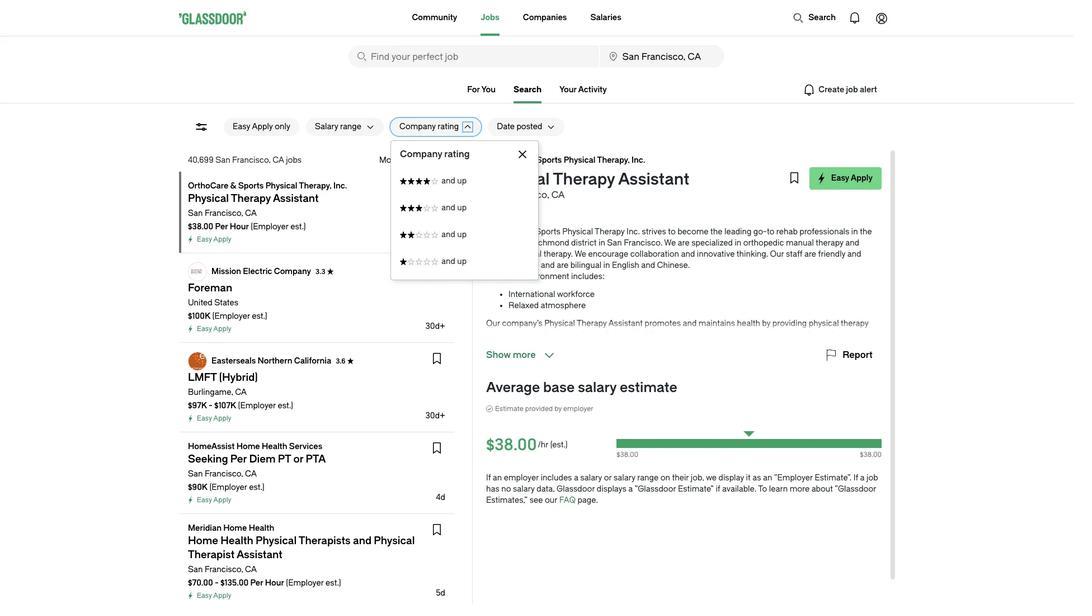 Task type: vqa. For each thing, say whether or not it's contained in the screenshot.
COMPANIES link
yes



Task type: locate. For each thing, give the bounding box(es) containing it.
is
[[671, 386, 677, 396]]

to
[[759, 485, 768, 494]]

francisco, inside san francisco, ca $90k (employer est.)
[[205, 470, 243, 479]]

& for physical
[[529, 156, 535, 165]]

mission electric company logo image
[[189, 263, 207, 281]]

francisco, up $135.00
[[205, 565, 243, 575]]

per
[[215, 222, 228, 232], [251, 579, 263, 588]]

in right professionals
[[852, 227, 859, 237]]

2 and up from the top
[[442, 203, 467, 213]]

customer
[[522, 364, 558, 373]]

administers
[[686, 330, 729, 340]]

0 vertical spatial 30d+
[[426, 232, 446, 242]]

0 vertical spatial patients,
[[820, 330, 852, 340]]

0 vertical spatial with
[[851, 353, 867, 362]]

physical
[[564, 156, 596, 165], [486, 170, 550, 189], [266, 181, 298, 191], [563, 227, 593, 237], [545, 319, 575, 329]]

base
[[544, 380, 575, 396]]

0 horizontal spatial if
[[486, 474, 491, 483]]

to left rehab
[[767, 227, 775, 237]]

2 and up button from the top
[[391, 195, 539, 222]]

1 vertical spatial company rating
[[400, 149, 470, 160]]

1 vertical spatial sports
[[238, 181, 264, 191]]

salary range
[[315, 122, 362, 132]]

estimate provided by employer
[[495, 405, 594, 413]]

home right meridian
[[224, 524, 247, 533]]

$38.00 up job
[[861, 451, 882, 459]]

& down the 40,699 san francisco, ca jobs
[[230, 181, 236, 191]]

welcome
[[679, 386, 713, 396]]

more inside popup button
[[513, 350, 536, 361]]

est.) inside burlingame, ca $97k - $107k (employer est.)
[[278, 401, 293, 411]]

by up treatment at the bottom right
[[763, 319, 771, 329]]

0 vertical spatial home
[[237, 442, 260, 452]]

1 vertical spatial orthocare
[[188, 181, 229, 191]]

★ right 3.6
[[347, 358, 354, 366]]

an up has
[[493, 474, 502, 483]]

2 vertical spatial our
[[486, 319, 500, 329]]

(employer inside united states $100k (employer est.)
[[212, 312, 250, 321]]

0 vertical spatial assistant
[[619, 170, 690, 189]]

an down the should
[[734, 364, 744, 373]]

$38.00 up mission electric company logo
[[188, 222, 213, 232]]

★ inside mission electric company 3.3 ★
[[327, 268, 334, 276]]

1 vertical spatial we
[[575, 250, 587, 259]]

therapy, inside orthocare & sports physical therapy, inc. physical therapy assistant san francisco, ca
[[597, 156, 630, 165]]

we up graduate
[[856, 364, 867, 373]]

(employer inside burlingame, ca $97k - $107k (employer est.)
[[238, 401, 276, 411]]

therapy inside 'our company's physical therapy assistant promotes and maintains health by providing physical therapy services under the supervision of a physical therapist, administers treatment programs for patients, assesses patient health by interviewing patients, performing physical examinations, and obtaining updating, and studying therapy histories. the ideal candidate should be able to work independently with excellent customer service mentality. fluency in chinese would be an advantage but not necessary. we promote evidence-based medicine in manual therapy and therapeutic exercise procedures. new graduate with a keen interest in orthopedic manual therapy is welcome to apply.'
[[577, 319, 607, 329]]

2 none field from the left
[[600, 45, 725, 68]]

physical inside jobs list element
[[266, 181, 298, 191]]

inc. for physical
[[632, 156, 646, 165]]

1 vertical spatial more
[[790, 485, 810, 494]]

1 vertical spatial health
[[550, 341, 573, 351]]

services
[[289, 442, 323, 452]]

1 up from the top
[[457, 176, 467, 186]]

health up treatment at the bottom right
[[738, 319, 761, 329]]

- right $70.00
[[215, 579, 219, 588]]

0 vertical spatial manual
[[786, 238, 814, 248]]

physical inside 'our company's physical therapy assistant promotes and maintains health by providing physical therapy services under the supervision of a physical therapist, administers treatment programs for patients, assesses patient health by interviewing patients, performing physical examinations, and obtaining updating, and studying therapy histories. the ideal candidate should be able to work independently with excellent customer service mentality. fluency in chinese would be an advantage but not necessary. we promote evidence-based medicine in manual therapy and therapeutic exercise procedures. new graduate with a keen interest in orthopedic manual therapy is welcome to apply.'
[[545, 319, 575, 329]]

2 vertical spatial 30d+
[[426, 411, 446, 421]]

in down ideal
[[658, 364, 664, 373]]

per inside san francisco, ca $70.00 - $135.00 per hour (employer est.)
[[251, 579, 263, 588]]

salary up see
[[513, 485, 535, 494]]

Search keyword field
[[349, 45, 599, 68]]

programs
[[770, 330, 806, 340]]

orthocare down 40,699 on the left
[[188, 181, 229, 191]]

work inside orthocare & sports physical therapy inc. strives to become the leading go-to rehab professionals in the sunset and richmond district in san francisco. we are specialized in orthopedic manual therapy and sports physical therapy. we encourage collaboration and innovative thinking. our staff are friendly and approachable, and are bilingual in english and chinese. our work environment includes:
[[502, 272, 520, 282]]

date posted button
[[488, 118, 543, 136]]

sports inside orthocare & sports physical therapy, inc. physical therapy assistant san francisco, ca
[[537, 156, 562, 165]]

ca up the $107k
[[235, 388, 247, 397]]

we up collaboration
[[665, 238, 676, 248]]

0 vertical spatial therapy
[[553, 170, 615, 189]]

with up graduate
[[851, 353, 867, 362]]

easy apply inside button
[[832, 174, 873, 183]]

sports up 'richmond'
[[536, 227, 561, 237]]

to
[[669, 227, 676, 237], [767, 227, 775, 237], [768, 353, 775, 362], [715, 386, 722, 396]]

est.)
[[291, 222, 306, 232], [252, 312, 267, 321], [278, 401, 293, 411], [249, 483, 265, 493], [326, 579, 341, 588]]

service
[[560, 364, 587, 373]]

inc. inside orthocare & sports physical therapy inc. strives to become the leading go-to rehab professionals in the sunset and richmond district in san francisco. we are specialized in orthopedic manual therapy and sports physical therapy. we encourage collaboration and innovative thinking. our staff are friendly and approachable, and are bilingual in english and chinese. our work environment includes:
[[627, 227, 640, 237]]

san down 40,699 on the left
[[188, 209, 203, 218]]

2 vertical spatial by
[[555, 405, 562, 413]]

home for meridian
[[224, 524, 247, 533]]

san up $70.00
[[188, 565, 203, 575]]

orthocare inside jobs list element
[[188, 181, 229, 191]]

0 vertical spatial sports
[[537, 156, 562, 165]]

a down 'promote'
[[504, 386, 508, 396]]

company inside jobs list element
[[274, 267, 311, 277]]

physical for orthocare & sports physical therapy inc. strives to become the leading go-to rehab professionals in the sunset and richmond district in san francisco. we are specialized in orthopedic manual therapy and sports physical therapy. we encourage collaboration and innovative thinking. our staff are friendly and approachable, and are bilingual in english and chinese. our work environment includes:
[[563, 227, 593, 237]]

show
[[486, 350, 511, 361]]

- right $97k
[[209, 401, 213, 411]]

30d+ for mission electric company
[[426, 322, 446, 331]]

0 horizontal spatial more
[[513, 350, 536, 361]]

ideal
[[653, 353, 671, 362]]

0 horizontal spatial the
[[543, 330, 555, 340]]

0 horizontal spatial hour
[[230, 222, 249, 232]]

1 and up from the top
[[442, 176, 467, 186]]

jobs list element
[[179, 172, 461, 605]]

medicine
[[583, 375, 617, 385]]

"glassdoor down on
[[635, 485, 676, 494]]

1 vertical spatial with
[[486, 386, 502, 396]]

- inside san francisco, ca $70.00 - $135.00 per hour (employer est.)
[[215, 579, 219, 588]]

no
[[502, 485, 511, 494]]

1 vertical spatial be
[[723, 364, 732, 373]]

per right $135.00
[[251, 579, 263, 588]]

2 vertical spatial inc.
[[627, 227, 640, 237]]

0 vertical spatial more
[[513, 350, 536, 361]]

0 vertical spatial hour
[[230, 222, 249, 232]]

0 horizontal spatial -
[[209, 401, 213, 411]]

2 vertical spatial therapy
[[577, 319, 607, 329]]

3 and up from the top
[[442, 230, 467, 240]]

easy apply
[[832, 174, 873, 183], [197, 236, 232, 244], [197, 325, 232, 333], [197, 415, 232, 423], [197, 497, 232, 504], [197, 592, 232, 600]]

histories.
[[602, 353, 636, 362]]

1 vertical spatial our
[[486, 272, 500, 282]]

employer up no
[[504, 474, 539, 483]]

go-
[[754, 227, 767, 237]]

are right staff
[[805, 250, 817, 259]]

by
[[763, 319, 771, 329], [575, 341, 584, 351], [555, 405, 562, 413]]

salary
[[315, 122, 338, 132]]

close dropdown image
[[516, 148, 530, 161]]

orthopedic down the medicine
[[569, 386, 609, 396]]

san up $90k
[[188, 470, 203, 479]]

2 vertical spatial sports
[[536, 227, 561, 237]]

in down mentality.
[[619, 375, 626, 385]]

0 vertical spatial work
[[502, 272, 520, 282]]

3 and up button from the top
[[391, 222, 539, 249]]

easy for san francisco, ca $38.00 per hour (employer est.)
[[197, 236, 212, 244]]

international workforce relaxed atmosphere
[[509, 290, 595, 311]]

0 horizontal spatial employer
[[504, 474, 539, 483]]

average base salary estimate
[[486, 380, 678, 396]]

range left on
[[638, 474, 659, 483]]

assistant inside 'our company's physical therapy assistant promotes and maintains health by providing physical therapy services under the supervision of a physical therapist, administers treatment programs for patients, assesses patient health by interviewing patients, performing physical examinations, and obtaining updating, and studying therapy histories. the ideal candidate should be able to work independently with excellent customer service mentality. fluency in chinese would be an advantage but not necessary. we promote evidence-based medicine in manual therapy and therapeutic exercise procedures. new graduate with a keen interest in orthopedic manual therapy is welcome to apply.'
[[609, 319, 643, 329]]

therapy left the is
[[641, 386, 669, 396]]

1 horizontal spatial more
[[790, 485, 810, 494]]

ca up 'richmond'
[[552, 190, 565, 200]]

sports
[[486, 250, 510, 259]]

home right homeassist
[[237, 442, 260, 452]]

ca left jobs
[[273, 156, 284, 165]]

physical for orthocare & sports physical therapy, inc. physical therapy assistant san francisco, ca
[[564, 156, 596, 165]]

about
[[812, 485, 834, 494]]

2 30d+ from the top
[[426, 322, 446, 331]]

professionals
[[800, 227, 850, 237]]

and
[[442, 176, 456, 186], [442, 203, 456, 213], [442, 230, 456, 240], [515, 238, 529, 248], [846, 238, 860, 248], [682, 250, 695, 259], [848, 250, 862, 259], [442, 257, 456, 266], [541, 261, 555, 270], [642, 261, 656, 270], [683, 319, 697, 329], [796, 341, 810, 351], [523, 353, 537, 362], [687, 375, 701, 385]]

friendly
[[819, 250, 846, 259]]

therapy.
[[544, 250, 573, 259]]

2 horizontal spatial the
[[861, 227, 873, 237]]

1 vertical spatial ★
[[347, 358, 354, 366]]

excellent
[[486, 364, 520, 373]]

new
[[827, 375, 843, 385]]

easy for united states $100k (employer est.)
[[197, 325, 212, 333]]

-
[[209, 401, 213, 411], [215, 579, 219, 588]]

specialized
[[692, 238, 733, 248]]

none field search location
[[600, 45, 725, 68]]

4 and up from the top
[[442, 257, 467, 266]]

ca inside san francisco, ca $90k (employer est.)
[[245, 470, 257, 479]]

salary left the or
[[581, 474, 602, 483]]

san up "encourage"
[[608, 238, 622, 248]]

physical up the should
[[710, 341, 740, 351]]

1 horizontal spatial none field
[[600, 45, 725, 68]]

physical for orthocare & sports physical therapy, inc.
[[266, 181, 298, 191]]

health up studying
[[550, 341, 573, 351]]

patients, up obtaining
[[820, 330, 852, 340]]

inc.
[[632, 156, 646, 165], [334, 181, 347, 191], [627, 227, 640, 237]]

jobs
[[286, 156, 302, 165]]

1 horizontal spatial per
[[251, 579, 263, 588]]

(employer inside san francisco, ca $38.00 per hour (employer est.)
[[251, 222, 289, 232]]

easy for san francisco, ca $70.00 - $135.00 per hour (employer est.)
[[197, 592, 212, 600]]

0 vertical spatial orthocare
[[486, 156, 527, 165]]

our left staff
[[771, 250, 785, 259]]

1 vertical spatial therapy,
[[299, 181, 332, 191]]

ca down orthocare & sports physical therapy, inc.
[[245, 209, 257, 218]]

work up but
[[777, 353, 795, 362]]

faq
[[560, 496, 576, 505]]

keen
[[510, 386, 528, 396]]

ca down the homeassist home health services
[[245, 470, 257, 479]]

be left able
[[739, 353, 748, 362]]

therapy
[[553, 170, 615, 189], [595, 227, 625, 237], [577, 319, 607, 329]]

2 vertical spatial orthocare
[[486, 227, 526, 237]]

salaries link
[[591, 0, 622, 36]]

range right salary
[[340, 122, 362, 132]]

★ for mission electric company
[[327, 268, 334, 276]]

orthocare inside orthocare & sports physical therapy, inc. physical therapy assistant san francisco, ca
[[486, 156, 527, 165]]

1 vertical spatial per
[[251, 579, 263, 588]]

work
[[502, 272, 520, 282], [777, 353, 795, 362]]

our down the approachable, at the top of the page
[[486, 272, 500, 282]]

and up for 3rd and up button from the bottom of the company rating list box
[[442, 203, 467, 213]]

for
[[468, 85, 480, 95]]

& up 'richmond'
[[528, 227, 534, 237]]

0 horizontal spatial therapy,
[[299, 181, 332, 191]]

0 vertical spatial are
[[678, 238, 690, 248]]

0 horizontal spatial ★
[[327, 268, 334, 276]]

san francisco, ca $70.00 - $135.00 per hour (employer est.)
[[188, 565, 341, 588]]

0 vertical spatial orthopedic
[[744, 238, 785, 248]]

therapy up 'report'
[[841, 319, 869, 329]]

2 "glassdoor from the left
[[835, 485, 877, 494]]

2 vertical spatial we
[[856, 364, 867, 373]]

by down supervision
[[575, 341, 584, 351]]

health for homeassist home health services
[[262, 442, 287, 452]]

ca up $135.00
[[245, 565, 257, 575]]

est.) inside united states $100k (employer est.)
[[252, 312, 267, 321]]

0 horizontal spatial range
[[340, 122, 362, 132]]

1 horizontal spatial work
[[777, 353, 795, 362]]

1 horizontal spatial by
[[575, 341, 584, 351]]

1 vertical spatial health
[[249, 524, 274, 533]]

1 vertical spatial &
[[230, 181, 236, 191]]

manual
[[786, 238, 814, 248], [628, 375, 656, 385], [611, 386, 639, 396]]

1 horizontal spatial we
[[665, 238, 676, 248]]

0 vertical spatial be
[[739, 353, 748, 362]]

0 vertical spatial search
[[809, 13, 836, 22]]

apply for san francisco, ca $38.00 per hour (employer est.)
[[213, 236, 232, 244]]

job,
[[691, 474, 705, 483]]

bilingual
[[571, 261, 602, 270]]

0 vertical spatial rating
[[438, 122, 459, 132]]

francisco, inside san francisco, ca $38.00 per hour (employer est.)
[[205, 209, 243, 218]]

physical up the
[[617, 330, 648, 340]]

1 vertical spatial by
[[575, 341, 584, 351]]

2 vertical spatial company
[[274, 267, 311, 277]]

more down "employer
[[790, 485, 810, 494]]

physical inside orthocare & sports physical therapy inc. strives to become the leading go-to rehab professionals in the sunset and richmond district in san francisco. we are specialized in orthopedic manual therapy and sports physical therapy. we encourage collaboration and innovative thinking. our staff are friendly and approachable, and are bilingual in english and chinese. our work environment includes:
[[563, 227, 593, 237]]

2 if from the left
[[854, 474, 859, 483]]

0 vertical spatial employer
[[564, 405, 594, 413]]

for you link
[[468, 85, 496, 95]]

to right strives at the top right of the page
[[669, 227, 676, 237]]

0 vertical spatial health
[[262, 442, 287, 452]]

evidence-
[[520, 375, 558, 385]]

(employer inside san francisco, ca $70.00 - $135.00 per hour (employer est.)
[[286, 579, 324, 588]]

3.3
[[316, 268, 326, 276]]

per inside san francisco, ca $38.00 per hour (employer est.)
[[215, 222, 228, 232]]

the
[[637, 353, 652, 362]]

assistant up of
[[609, 319, 643, 329]]

0 vertical spatial ★
[[327, 268, 334, 276]]

1 horizontal spatial orthopedic
[[744, 238, 785, 248]]

francisco, down close dropdown image
[[506, 190, 550, 200]]

performing
[[666, 341, 708, 351]]

a right displays
[[629, 485, 633, 494]]

0 horizontal spatial search
[[514, 85, 542, 95]]

environment
[[522, 272, 570, 282]]

sports down the 40,699 san francisco, ca jobs
[[238, 181, 264, 191]]

orthopedic inside 'our company's physical therapy assistant promotes and maintains health by providing physical therapy services under the supervision of a physical therapist, administers treatment programs for patients, assesses patient health by interviewing patients, performing physical examinations, and obtaining updating, and studying therapy histories. the ideal candidate should be able to work independently with excellent customer service mentality. fluency in chinese would be an advantage but not necessary. we promote evidence-based medicine in manual therapy and therapeutic exercise procedures. new graduate with a keen interest in orthopedic manual therapy is welcome to apply.'
[[569, 386, 609, 396]]

0 horizontal spatial work
[[502, 272, 520, 282]]

health
[[262, 442, 287, 452], [249, 524, 274, 533]]

an right as on the right
[[764, 474, 773, 483]]

orthocare & sports physical therapy inc. strives to become the leading go-to rehab professionals in the sunset and richmond district in san francisco. we are specialized in orthopedic manual therapy and sports physical therapy. we encourage collaboration and innovative thinking. our staff are friendly and approachable, and are bilingual in english and chinese. our work environment includes:
[[486, 227, 873, 282]]

2 horizontal spatial we
[[856, 364, 867, 373]]

treatment
[[731, 330, 768, 340]]

our up services at the left bottom of page
[[486, 319, 500, 329]]

the up specialized
[[711, 227, 723, 237]]

and up for third and up button
[[442, 230, 467, 240]]

hour up mission
[[230, 222, 249, 232]]

None field
[[349, 45, 599, 68], [600, 45, 725, 68]]

orthopedic down go-
[[744, 238, 785, 248]]

2 horizontal spatial are
[[805, 250, 817, 259]]

★ right 3.3
[[327, 268, 334, 276]]

more up customer in the bottom of the page
[[513, 350, 536, 361]]

francisco, inside san francisco, ca $70.00 - $135.00 per hour (employer est.)
[[205, 565, 243, 575]]

4 and up button from the top
[[391, 249, 539, 275]]

& down posted on the top of page
[[529, 156, 535, 165]]

salary range button
[[306, 118, 362, 136]]

be down the should
[[723, 364, 732, 373]]

are down become
[[678, 238, 690, 248]]

estimate
[[495, 405, 524, 413]]

1 vertical spatial home
[[224, 524, 247, 533]]

therapy inside orthocare & sports physical therapy inc. strives to become the leading go-to rehab professionals in the sunset and richmond district in san francisco. we are specialized in orthopedic manual therapy and sports physical therapy. we encourage collaboration and innovative thinking. our staff are friendly and approachable, and are bilingual in english and chinese. our work environment includes:
[[595, 227, 625, 237]]

★ for easterseals northern california
[[347, 358, 354, 366]]

employer down average base salary estimate
[[564, 405, 594, 413]]

0 horizontal spatial per
[[215, 222, 228, 232]]

we down district
[[575, 250, 587, 259]]

1 horizontal spatial ★
[[347, 358, 354, 366]]

the
[[711, 227, 723, 237], [861, 227, 873, 237], [543, 330, 555, 340]]

3 30d+ from the top
[[426, 411, 446, 421]]

0 vertical spatial inc.
[[632, 156, 646, 165]]

by right provided
[[555, 405, 562, 413]]

1 horizontal spatial "glassdoor
[[835, 485, 877, 494]]

if left job
[[854, 474, 859, 483]]

learn
[[770, 485, 788, 494]]

2 horizontal spatial by
[[763, 319, 771, 329]]

we
[[665, 238, 676, 248], [575, 250, 587, 259], [856, 364, 867, 373]]

company rating
[[400, 122, 459, 132], [400, 149, 470, 160]]

promotes
[[645, 319, 681, 329]]

1 horizontal spatial an
[[734, 364, 744, 373]]

orthocare & sports physical therapy, inc. physical therapy assistant san francisco, ca
[[486, 156, 690, 200]]

ca
[[273, 156, 284, 165], [552, 190, 565, 200], [245, 209, 257, 218], [235, 388, 247, 397], [245, 470, 257, 479], [245, 565, 257, 575]]

"glassdoor down job
[[835, 485, 877, 494]]

home for homeassist
[[237, 442, 260, 452]]

mentality.
[[588, 364, 624, 373]]

we
[[706, 474, 717, 483]]

& inside orthocare & sports physical therapy, inc. physical therapy assistant san francisco, ca
[[529, 156, 535, 165]]

rating
[[438, 122, 459, 132], [445, 149, 470, 160]]

0 vertical spatial therapy,
[[597, 156, 630, 165]]

0 vertical spatial health
[[738, 319, 761, 329]]

with down 'promote'
[[486, 386, 502, 396]]

physical up the approachable, at the top of the page
[[512, 250, 542, 259]]

1 vertical spatial 30d+
[[426, 322, 446, 331]]

1 horizontal spatial with
[[851, 353, 867, 362]]

2 vertical spatial are
[[557, 261, 569, 270]]

1 vertical spatial company
[[400, 149, 443, 160]]

assistant up strives at the top right of the page
[[619, 170, 690, 189]]

1 vertical spatial therapy
[[595, 227, 625, 237]]

0 vertical spatial -
[[209, 401, 213, 411]]

francisco,
[[232, 156, 271, 165], [506, 190, 550, 200], [205, 209, 243, 218], [205, 470, 243, 479], [205, 565, 243, 575]]

1 horizontal spatial be
[[739, 353, 748, 362]]

3.6
[[336, 358, 346, 366]]

inc. inside orthocare & sports physical therapy, inc. physical therapy assistant san francisco, ca
[[632, 156, 646, 165]]

health up san francisco, ca $70.00 - $135.00 per hour (employer est.)
[[249, 524, 274, 533]]

0 vertical spatial &
[[529, 156, 535, 165]]

report button
[[825, 349, 873, 362]]

therapy, inside jobs list element
[[299, 181, 332, 191]]

advantage
[[746, 364, 784, 373]]

& inside orthocare & sports physical therapy inc. strives to become the leading go-to rehab professionals in the sunset and richmond district in san francisco. we are specialized in orthopedic manual therapy and sports physical therapy. we encourage collaboration and innovative thinking. our staff are friendly and approachable, and are bilingual in english and chinese. our work environment includes:
[[528, 227, 534, 237]]

★ inside easterseals northern california 3.6 ★
[[347, 358, 354, 366]]

apply for san francisco, ca $90k (employer est.)
[[213, 497, 232, 504]]

sports inside orthocare & sports physical therapy inc. strives to become the leading go-to rehab professionals in the sunset and richmond district in san francisco. we are specialized in orthopedic manual therapy and sports physical therapy. we encourage collaboration and innovative thinking. our staff are friendly and approachable, and are bilingual in english and chinese. our work environment includes:
[[536, 227, 561, 237]]

1 horizontal spatial health
[[738, 319, 761, 329]]

chinese.
[[657, 261, 690, 270]]

hour inside san francisco, ca $38.00 per hour (employer est.)
[[230, 222, 249, 232]]

0 vertical spatial we
[[665, 238, 676, 248]]

therapy
[[816, 238, 844, 248], [841, 319, 869, 329], [572, 353, 600, 362], [658, 375, 685, 385], [641, 386, 669, 396]]

apply for san francisco, ca $70.00 - $135.00 per hour (employer est.)
[[213, 592, 232, 600]]

a right of
[[611, 330, 615, 340]]

1 vertical spatial assistant
[[609, 319, 643, 329]]

health left services
[[262, 442, 287, 452]]

san
[[216, 156, 230, 165], [486, 190, 503, 200], [188, 209, 203, 218], [608, 238, 622, 248], [188, 470, 203, 479], [188, 565, 203, 575]]

francisco, up $90k
[[205, 470, 243, 479]]

apply for burlingame, ca $97k - $107k (employer est.)
[[213, 415, 232, 423]]

2 vertical spatial &
[[528, 227, 534, 237]]

community
[[412, 13, 458, 22]]

0 horizontal spatial we
[[575, 250, 587, 259]]

san inside san francisco, ca $70.00 - $135.00 per hour (employer est.)
[[188, 565, 203, 575]]

we inside 'our company's physical therapy assistant promotes and maintains health by providing physical therapy services under the supervision of a physical therapist, administers treatment programs for patients, assesses patient health by interviewing patients, performing physical examinations, and obtaining updating, and studying therapy histories. the ideal candidate should be able to work independently with excellent customer service mentality. fluency in chinese would be an advantage but not necessary. we promote evidence-based medicine in manual therapy and therapeutic exercise procedures. new graduate with a keen interest in orthopedic manual therapy is welcome to apply.'
[[856, 364, 867, 373]]

1 horizontal spatial therapy,
[[597, 156, 630, 165]]

2 up from the top
[[457, 203, 467, 213]]

district
[[572, 238, 597, 248]]

activity
[[579, 85, 607, 95]]

inc. inside jobs list element
[[334, 181, 347, 191]]

0 horizontal spatial patients,
[[633, 341, 664, 351]]

1 30d+ from the top
[[426, 232, 446, 242]]

provided
[[525, 405, 553, 413]]

hour right $135.00
[[265, 579, 284, 588]]

more inside if an employer includes a salary or salary range on their job, we display it as an "employer estimate".  if a job has no salary data, glassdoor displays a "glassdoor estimate" if available.  to learn more about "glassdoor estimates," see our
[[790, 485, 810, 494]]

1 vertical spatial employer
[[504, 474, 539, 483]]

orthocare inside orthocare & sports physical therapy inc. strives to become the leading go-to rehab professionals in the sunset and richmond district in san francisco. we are specialized in orthopedic manual therapy and sports physical therapy. we encourage collaboration and innovative thinking. our staff are friendly and approachable, and are bilingual in english and chinese. our work environment includes:
[[486, 227, 526, 237]]

orthocare up the sunset
[[486, 227, 526, 237]]

per up mission
[[215, 222, 228, 232]]

in down leading
[[735, 238, 742, 248]]

therapy up service
[[572, 353, 600, 362]]

1 none field from the left
[[349, 45, 599, 68]]



Task type: describe. For each thing, give the bounding box(es) containing it.
estimate"
[[678, 485, 714, 494]]

easy apply for burlingame, ca $97k - $107k (employer est.)
[[197, 415, 232, 423]]

it
[[747, 474, 751, 483]]

our inside 'our company's physical therapy assistant promotes and maintains health by providing physical therapy services under the supervision of a physical therapist, administers treatment programs for patients, assesses patient health by interviewing patients, performing physical examinations, and obtaining updating, and studying therapy histories. the ideal candidate should be able to work independently with excellent customer service mentality. fluency in chinese would be an advantage but not necessary. we promote evidence-based medicine in manual therapy and therapeutic exercise procedures. new graduate with a keen interest in orthopedic manual therapy is welcome to apply.'
[[486, 319, 500, 329]]

apply for united states $100k (employer est.)
[[213, 325, 232, 333]]

estimate
[[620, 380, 678, 396]]

encourage
[[589, 250, 629, 259]]

burlingame,
[[188, 388, 233, 397]]

2 horizontal spatial an
[[764, 474, 773, 483]]

francisco, for orthocare & sports physical therapy, inc.
[[205, 209, 243, 218]]

not
[[800, 364, 813, 373]]

to down therapeutic
[[715, 386, 722, 396]]

the inside 'our company's physical therapy assistant promotes and maintains health by providing physical therapy services under the supervision of a physical therapist, administers treatment programs for patients, assesses patient health by interviewing patients, performing physical examinations, and obtaining updating, and studying therapy histories. the ideal candidate should be able to work independently with excellent customer service mentality. fluency in chinese would be an advantage but not necessary. we promote evidence-based medicine in manual therapy and therapeutic exercise procedures. new graduate with a keen interest in orthopedic manual therapy is welcome to apply.'
[[543, 330, 555, 340]]

sports for physical
[[537, 156, 562, 165]]

1 vertical spatial search
[[514, 85, 542, 95]]

orthocare for physical
[[486, 156, 527, 165]]

able
[[750, 353, 766, 362]]

san francisco, ca $38.00 per hour (employer est.)
[[188, 209, 306, 232]]

range inside salary range popup button
[[340, 122, 362, 132]]

physical inside orthocare & sports physical therapy inc. strives to become the leading go-to rehab professionals in the sunset and richmond district in san francisco. we are specialized in orthopedic manual therapy and sports physical therapy. we encourage collaboration and innovative thinking. our staff are friendly and approachable, and are bilingual in english and chinese. our work environment includes:
[[512, 250, 542, 259]]

but
[[786, 364, 798, 373]]

ca inside orthocare & sports physical therapy, inc. physical therapy assistant san francisco, ca
[[552, 190, 565, 200]]

& inside jobs list element
[[230, 181, 236, 191]]

search button
[[788, 7, 842, 29]]

0 horizontal spatial are
[[557, 261, 569, 270]]

rating inside company rating "dropdown button"
[[438, 122, 459, 132]]

jobs
[[481, 13, 500, 22]]

services
[[486, 330, 517, 340]]

patient
[[523, 341, 548, 351]]

0 horizontal spatial with
[[486, 386, 502, 396]]

northern
[[258, 357, 292, 366]]

& for strives
[[528, 227, 534, 237]]

companies
[[523, 13, 567, 22]]

0 vertical spatial by
[[763, 319, 771, 329]]

their
[[673, 474, 689, 483]]

and up for 1st and up button from the bottom of the company rating list box
[[442, 257, 467, 266]]

sports inside jobs list element
[[238, 181, 264, 191]]

30d+ for easterseals northern california
[[426, 411, 446, 421]]

0 vertical spatial our
[[771, 250, 785, 259]]

therapy inside orthocare & sports physical therapy inc. strives to become the leading go-to rehab professionals in the sunset and richmond district in san francisco. we are specialized in orthopedic manual therapy and sports physical therapy. we encourage collaboration and innovative thinking. our staff are friendly and approachable, and are bilingual in english and chinese. our work environment includes:
[[816, 238, 844, 248]]

on
[[661, 474, 671, 483]]

in up "encourage"
[[599, 238, 606, 248]]

work inside 'our company's physical therapy assistant promotes and maintains health by providing physical therapy services under the supervision of a physical therapist, administers treatment programs for patients, assesses patient health by interviewing patients, performing physical examinations, and obtaining updating, and studying therapy histories. the ideal candidate should be able to work independently with excellent customer service mentality. fluency in chinese would be an advantage but not necessary. we promote evidence-based medicine in manual therapy and therapeutic exercise procedures. new graduate with a keen interest in orthopedic manual therapy is welcome to apply.'
[[777, 353, 795, 362]]

homeassist home health services
[[188, 442, 323, 452]]

$90k
[[188, 483, 208, 493]]

if an employer includes a salary or salary range on their job, we display it as an "employer estimate".  if a job has no salary data, glassdoor displays a "glassdoor estimate" if available.  to learn more about "glassdoor estimates," see our
[[486, 474, 879, 505]]

for
[[808, 330, 818, 340]]

est.) inside san francisco, ca $38.00 per hour (employer est.)
[[291, 222, 306, 232]]

san inside orthocare & sports physical therapy, inc. physical therapy assistant san francisco, ca
[[486, 190, 503, 200]]

/hr
[[538, 441, 549, 450]]

homeassist
[[188, 442, 235, 452]]

1 and up button from the top
[[391, 168, 539, 195]]

your activity
[[560, 85, 607, 95]]

search inside button
[[809, 13, 836, 22]]

1 horizontal spatial employer
[[564, 405, 594, 413]]

francisco, for homeassist home health services
[[205, 470, 243, 479]]

as
[[753, 474, 762, 483]]

easterseals
[[212, 357, 256, 366]]

average
[[486, 380, 540, 396]]

in down "encourage"
[[604, 261, 610, 270]]

0 horizontal spatial health
[[550, 341, 573, 351]]

hour inside san francisco, ca $70.00 - $135.00 per hour (employer est.)
[[265, 579, 284, 588]]

staff
[[786, 250, 803, 259]]

san inside san francisco, ca $90k (employer est.)
[[188, 470, 203, 479]]

includes
[[541, 474, 572, 483]]

sports for strives
[[536, 227, 561, 237]]

easy apply button
[[810, 167, 882, 190]]

english
[[612, 261, 640, 270]]

(employer inside san francisco, ca $90k (employer est.)
[[210, 483, 247, 493]]

meridian
[[188, 524, 222, 533]]

candidate
[[673, 353, 710, 362]]

obtaining
[[812, 341, 846, 351]]

40,699
[[188, 156, 214, 165]]

1 horizontal spatial the
[[711, 227, 723, 237]]

san inside orthocare & sports physical therapy inc. strives to become the leading go-to rehab professionals in the sunset and richmond district in san francisco. we are specialized in orthopedic manual therapy and sports physical therapy. we encourage collaboration and innovative thinking. our staff are friendly and approachable, and are bilingual in english and chinese. our work environment includes:
[[608, 238, 622, 248]]

san francisco, ca $90k (employer est.)
[[188, 470, 265, 493]]

health for meridian home health
[[249, 524, 274, 533]]

manual inside orthocare & sports physical therapy inc. strives to become the leading go-to rehab professionals in the sunset and richmond district in san francisco. we are specialized in orthopedic manual therapy and sports physical therapy. we encourage collaboration and innovative thinking. our staff are friendly and approachable, and are bilingual in english and chinese. our work environment includes:
[[786, 238, 814, 248]]

an inside 'our company's physical therapy assistant promotes and maintains health by providing physical therapy services under the supervision of a physical therapist, administers treatment programs for patients, assesses patient health by interviewing patients, performing physical examinations, and obtaining updating, and studying therapy histories. the ideal candidate should be able to work independently with excellent customer service mentality. fluency in chinese would be an advantage but not necessary. we promote evidence-based medicine in manual therapy and therapeutic exercise procedures. new graduate with a keen interest in orthopedic manual therapy is welcome to apply.'
[[734, 364, 744, 373]]

2 vertical spatial manual
[[611, 386, 639, 396]]

ca inside burlingame, ca $97k - $107k (employer est.)
[[235, 388, 247, 397]]

ca inside san francisco, ca $70.00 - $135.00 per hour (employer est.)
[[245, 565, 257, 575]]

easy for san francisco, ca $90k (employer est.)
[[197, 497, 212, 504]]

mission
[[212, 267, 241, 277]]

if
[[716, 485, 721, 494]]

available.
[[723, 485, 757, 494]]

san right 40,699 on the left
[[216, 156, 230, 165]]

company rating inside "dropdown button"
[[400, 122, 459, 132]]

studying
[[539, 353, 570, 362]]

providing
[[773, 319, 807, 329]]

1 vertical spatial rating
[[445, 149, 470, 160]]

our
[[545, 496, 558, 505]]

3 up from the top
[[457, 230, 467, 240]]

4d
[[436, 493, 446, 503]]

easy apply for san francisco, ca $70.00 - $135.00 per hour (employer est.)
[[197, 592, 232, 600]]

united states $100k (employer est.)
[[188, 298, 267, 321]]

$38.00 inside san francisco, ca $38.00 per hour (employer est.)
[[188, 222, 213, 232]]

open filter menu image
[[195, 120, 208, 134]]

of
[[602, 330, 609, 340]]

1 "glassdoor from the left
[[635, 485, 676, 494]]

thinking.
[[737, 250, 769, 259]]

0 horizontal spatial by
[[555, 405, 562, 413]]

0 horizontal spatial an
[[493, 474, 502, 483]]

for you
[[468, 85, 496, 95]]

easy for burlingame, ca $97k - $107k (employer est.)
[[197, 415, 212, 423]]

exercise
[[747, 375, 778, 385]]

$38.00 left /hr
[[486, 436, 537, 455]]

united
[[188, 298, 213, 308]]

company rating list box
[[391, 168, 539, 275]]

company's
[[502, 319, 543, 329]]

search link
[[514, 85, 542, 104]]

procedures.
[[780, 375, 825, 385]]

posted
[[517, 122, 543, 132]]

4 up from the top
[[457, 257, 467, 266]]

- inside burlingame, ca $97k - $107k (employer est.)
[[209, 401, 213, 411]]

companies link
[[523, 0, 567, 36]]

a up glassdoor
[[574, 474, 579, 483]]

1 horizontal spatial are
[[678, 238, 690, 248]]

innovative
[[697, 250, 735, 259]]

company inside "dropdown button"
[[400, 122, 436, 132]]

physical up for
[[809, 319, 839, 329]]

easy inside button
[[233, 122, 250, 132]]

apply inside button
[[851, 174, 873, 183]]

supervision
[[557, 330, 600, 340]]

easy apply for san francisco, ca $90k (employer est.)
[[197, 497, 232, 504]]

in down based
[[560, 386, 567, 396]]

1 vertical spatial are
[[805, 250, 817, 259]]

therapy, for orthocare & sports physical therapy, inc. physical therapy assistant san francisco, ca
[[597, 156, 630, 165]]

employer inside if an employer includes a salary or salary range on their job, we display it as an "employer estimate".  if a job has no salary data, glassdoor displays a "glassdoor estimate" if available.  to learn more about "glassdoor estimates," see our
[[504, 474, 539, 483]]

promote
[[486, 375, 519, 385]]

relaxed
[[509, 301, 539, 311]]

company rating button
[[391, 118, 459, 136]]

francisco, inside orthocare & sports physical therapy, inc. physical therapy assistant san francisco, ca
[[506, 190, 550, 200]]

meridian home health
[[188, 524, 274, 533]]

easy apply for san francisco, ca $38.00 per hour (employer est.)
[[197, 236, 232, 244]]

show more button
[[486, 349, 556, 362]]

orthocare & sports physical therapy, inc.
[[188, 181, 347, 191]]

richmond
[[531, 238, 570, 248]]

est.) inside san francisco, ca $70.00 - $135.00 per hour (employer est.)
[[326, 579, 341, 588]]

easy inside button
[[832, 174, 850, 183]]

francisco, for meridian home health
[[205, 565, 243, 575]]

0 horizontal spatial be
[[723, 364, 732, 373]]

range inside if an employer includes a salary or salary range on their job, we display it as an "employer estimate".  if a job has no salary data, glassdoor displays a "glassdoor estimate" if available.  to learn more about "glassdoor estimates," see our
[[638, 474, 659, 483]]

$107k
[[214, 401, 236, 411]]

orthopedic inside orthocare & sports physical therapy inc. strives to become the leading go-to rehab professionals in the sunset and richmond district in san francisco. we are specialized in orthopedic manual therapy and sports physical therapy. we encourage collaboration and innovative thinking. our staff are friendly and approachable, and are bilingual in english and chinese. our work environment includes:
[[744, 238, 785, 248]]

to down examinations,
[[768, 353, 775, 362]]

salary down mentality.
[[578, 380, 617, 396]]

easy apply only button
[[224, 118, 299, 136]]

approachable,
[[486, 261, 539, 270]]

5d
[[436, 589, 446, 598]]

salary right the or
[[614, 474, 636, 483]]

easterseals northern california logo image
[[189, 353, 207, 371]]

california
[[294, 357, 331, 366]]

therapy inside orthocare & sports physical therapy, inc. physical therapy assistant san francisco, ca
[[553, 170, 615, 189]]

examinations,
[[742, 341, 794, 351]]

$100k
[[188, 312, 211, 321]]

necessary.
[[815, 364, 854, 373]]

therapy, for orthocare & sports physical therapy, inc.
[[299, 181, 332, 191]]

therapy up the is
[[658, 375, 685, 385]]

Search location field
[[600, 45, 725, 68]]

based
[[558, 375, 581, 385]]

easy apply for united states $100k (employer est.)
[[197, 325, 232, 333]]

none field search keyword
[[349, 45, 599, 68]]

jobs link
[[481, 0, 500, 36]]

leading
[[725, 227, 752, 237]]

only
[[275, 122, 291, 132]]

1 vertical spatial manual
[[628, 375, 656, 385]]

1 if from the left
[[486, 474, 491, 483]]

orthocare for strives
[[486, 227, 526, 237]]

san inside san francisco, ca $38.00 per hour (employer est.)
[[188, 209, 203, 218]]

apply inside button
[[252, 122, 273, 132]]

assistant inside orthocare & sports physical therapy, inc. physical therapy assistant san francisco, ca
[[619, 170, 690, 189]]

electric
[[243, 267, 272, 277]]

$97k
[[188, 401, 207, 411]]

glassdoor
[[557, 485, 595, 494]]

francisco, up orthocare & sports physical therapy, inc.
[[232, 156, 271, 165]]

1 vertical spatial patients,
[[633, 341, 664, 351]]

inc. for strives
[[627, 227, 640, 237]]

or
[[604, 474, 612, 483]]

a left job
[[861, 474, 865, 483]]

easterseals northern california 3.6 ★
[[212, 357, 354, 366]]

$38.00 up displays
[[617, 451, 639, 459]]

ca inside san francisco, ca $38.00 per hour (employer est.)
[[245, 209, 257, 218]]

est.) inside san francisco, ca $90k (employer est.)
[[249, 483, 265, 493]]

and up for fourth and up button from the bottom
[[442, 176, 467, 186]]

salaries
[[591, 13, 622, 22]]



